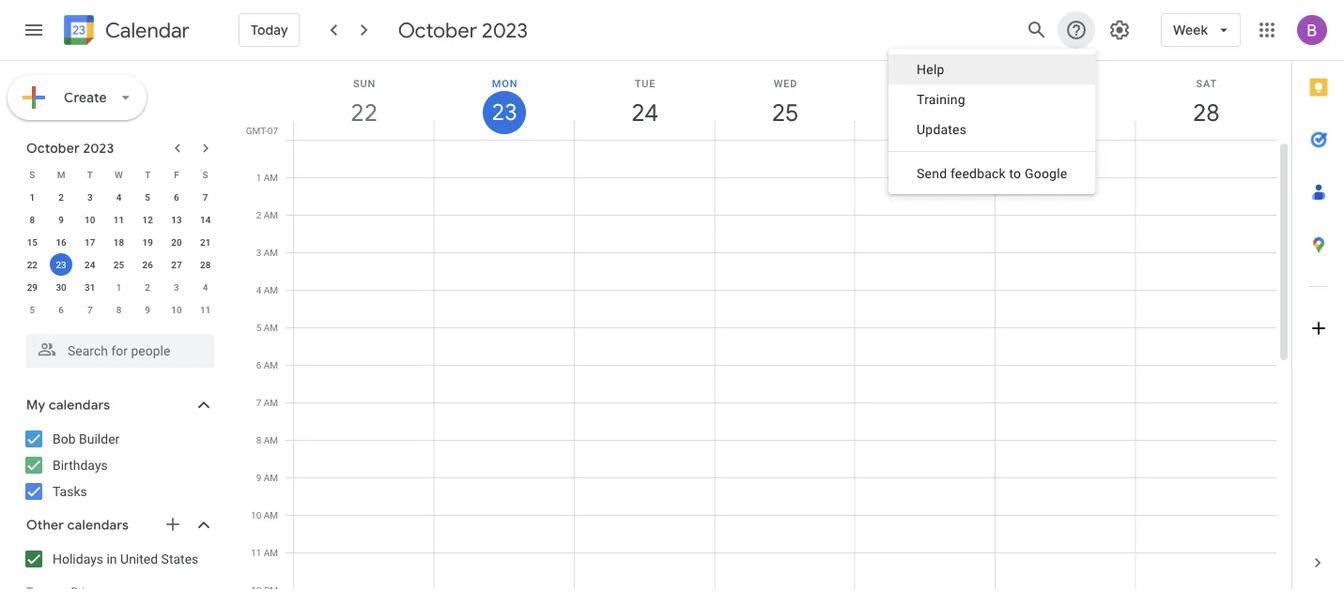 Task type: vqa. For each thing, say whether or not it's contained in the screenshot.


Task type: locate. For each thing, give the bounding box(es) containing it.
8 down 7 am
[[256, 435, 261, 446]]

1 horizontal spatial 2023
[[482, 17, 528, 43]]

5 up 12 element
[[145, 192, 150, 203]]

am up 4 am
[[264, 247, 278, 258]]

28 down 21
[[200, 259, 211, 271]]

october 2023 grid
[[18, 163, 220, 321]]

to
[[1009, 166, 1022, 181]]

create
[[64, 89, 107, 106]]

holidays in united states
[[53, 552, 199, 567]]

5 am
[[256, 322, 278, 334]]

11 for november 11 element
[[200, 304, 211, 316]]

16 element
[[50, 231, 72, 254]]

0 horizontal spatial s
[[29, 169, 35, 180]]

2 vertical spatial 10
[[251, 510, 261, 521]]

feedback
[[951, 166, 1006, 181]]

0 horizontal spatial 24
[[85, 259, 95, 271]]

row containing 22
[[18, 254, 220, 276]]

8 inside grid
[[256, 435, 261, 446]]

7 cell from the left
[[1136, 140, 1277, 590]]

states
[[161, 552, 199, 567]]

2 vertical spatial 9
[[256, 473, 261, 484]]

1 horizontal spatial october 2023
[[398, 17, 528, 43]]

0 vertical spatial 9
[[58, 214, 64, 225]]

fri column header
[[995, 61, 1136, 140]]

3 up 4 am
[[256, 247, 261, 258]]

row group
[[18, 186, 220, 321]]

fri
[[1058, 78, 1075, 89]]

22 up 29
[[27, 259, 38, 271]]

2 horizontal spatial 8
[[256, 435, 261, 446]]

grid
[[241, 61, 1292, 590]]

9 inside grid
[[256, 473, 261, 484]]

0 vertical spatial 2023
[[482, 17, 528, 43]]

9
[[58, 214, 64, 225], [145, 304, 150, 316], [256, 473, 261, 484]]

19 element
[[136, 231, 159, 254]]

1 vertical spatial 2
[[256, 210, 261, 221]]

3 am
[[256, 247, 278, 258]]

2 down 1 am
[[256, 210, 261, 221]]

1 horizontal spatial 11
[[200, 304, 211, 316]]

3 up 10 element
[[87, 192, 93, 203]]

5 for november 5 element
[[30, 304, 35, 316]]

1 inside grid
[[256, 172, 261, 183]]

25
[[771, 97, 798, 128], [113, 259, 124, 271]]

9 up 16 element
[[58, 214, 64, 225]]

6 down the 5 am
[[256, 360, 261, 371]]

october 2023 up mon
[[398, 17, 528, 43]]

today
[[251, 22, 288, 39]]

1 horizontal spatial 22
[[350, 97, 376, 128]]

8 am from the top
[[264, 435, 278, 446]]

None search field
[[0, 327, 233, 368]]

5
[[145, 192, 150, 203], [30, 304, 35, 316], [256, 322, 261, 334]]

0 horizontal spatial t
[[87, 169, 93, 180]]

23 link
[[483, 91, 526, 134]]

am down 7 am
[[264, 435, 278, 446]]

0 horizontal spatial 5
[[30, 304, 35, 316]]

2023 up mon
[[482, 17, 528, 43]]

10 for 10 element
[[85, 214, 95, 225]]

am for 3 am
[[264, 247, 278, 258]]

1 vertical spatial 6
[[58, 304, 64, 316]]

19
[[142, 237, 153, 248]]

3 am from the top
[[264, 247, 278, 258]]

calendar element
[[60, 11, 190, 53]]

1 am from the top
[[264, 172, 278, 183]]

1 vertical spatial 8
[[116, 304, 122, 316]]

8
[[30, 214, 35, 225], [116, 304, 122, 316], [256, 435, 261, 446]]

24 down tue
[[630, 97, 657, 128]]

november 8 element
[[108, 299, 130, 321]]

7 down 31 element
[[87, 304, 93, 316]]

11 am from the top
[[264, 548, 278, 559]]

t left the f
[[145, 169, 151, 180]]

10 for 10 am
[[251, 510, 261, 521]]

0 vertical spatial 2
[[58, 192, 64, 203]]

2 vertical spatial 1
[[116, 282, 122, 293]]

28 column header
[[1135, 61, 1277, 140]]

2
[[58, 192, 64, 203], [256, 210, 261, 221], [145, 282, 150, 293]]

0 vertical spatial 10
[[85, 214, 95, 225]]

2 vertical spatial 6
[[256, 360, 261, 371]]

sat
[[1196, 78, 1217, 89]]

6 for november 6 "element"
[[58, 304, 64, 316]]

2 horizontal spatial 2
[[256, 210, 261, 221]]

8 up 15 element
[[30, 214, 35, 225]]

mon
[[492, 78, 518, 89]]

7 am
[[256, 397, 278, 409]]

calendars inside "dropdown button"
[[49, 397, 110, 414]]

0 horizontal spatial 10
[[85, 214, 95, 225]]

united
[[120, 552, 158, 567]]

0 horizontal spatial 11
[[113, 214, 124, 225]]

22 inside "element"
[[27, 259, 38, 271]]

0 horizontal spatial 2023
[[83, 140, 114, 157]]

1 horizontal spatial 4
[[203, 282, 208, 293]]

tasks
[[53, 484, 87, 500]]

10 down the november 3 element at left
[[171, 304, 182, 316]]

11 inside grid
[[251, 548, 261, 559]]

24 column header
[[574, 61, 715, 140]]

5 down 4 am
[[256, 322, 261, 334]]

calendars inside 'dropdown button'
[[67, 518, 129, 535]]

0 vertical spatial 23
[[491, 98, 516, 127]]

7 inside grid
[[256, 397, 261, 409]]

am for 1 am
[[264, 172, 278, 183]]

6 inside grid
[[256, 360, 261, 371]]

am for 2 am
[[264, 210, 278, 221]]

10 am from the top
[[264, 510, 278, 521]]

10 up "11 am"
[[251, 510, 261, 521]]

october 2023
[[398, 17, 528, 43], [26, 140, 114, 157]]

am up 2 am
[[264, 172, 278, 183]]

6 inside "element"
[[58, 304, 64, 316]]

9 up 10 am
[[256, 473, 261, 484]]

am up 8 am
[[264, 397, 278, 409]]

2 horizontal spatial 9
[[256, 473, 261, 484]]

2 horizontal spatial 10
[[251, 510, 261, 521]]

week
[[1173, 22, 1208, 39]]

2 vertical spatial 2
[[145, 282, 150, 293]]

0 vertical spatial 6
[[174, 192, 179, 203]]

0 horizontal spatial 8
[[30, 214, 35, 225]]

1 vertical spatial 11
[[200, 304, 211, 316]]

6
[[174, 192, 179, 203], [58, 304, 64, 316], [256, 360, 261, 371]]

22 inside column header
[[350, 97, 376, 128]]

2 vertical spatial 11
[[251, 548, 261, 559]]

row containing 15
[[18, 231, 220, 254]]

30
[[56, 282, 66, 293]]

november 2 element
[[136, 276, 159, 299]]

1 horizontal spatial 10
[[171, 304, 182, 316]]

am for 5 am
[[264, 322, 278, 334]]

am up the 5 am
[[264, 285, 278, 296]]

1 up 15 element
[[30, 192, 35, 203]]

2 horizontal spatial 7
[[256, 397, 261, 409]]

4 up november 11 element
[[203, 282, 208, 293]]

7 for 7 am
[[256, 397, 261, 409]]

am down 4 am
[[264, 322, 278, 334]]

24
[[630, 97, 657, 128], [85, 259, 95, 271]]

28
[[1192, 97, 1219, 128], [200, 259, 211, 271]]

25 element
[[108, 254, 130, 276]]

menu
[[889, 49, 1096, 194]]

2 am
[[256, 210, 278, 221]]

7 up 8 am
[[256, 397, 261, 409]]

8 down november 1 element
[[116, 304, 122, 316]]

25 inside 25 element
[[113, 259, 124, 271]]

18
[[113, 237, 124, 248]]

1 horizontal spatial 25
[[771, 97, 798, 128]]

0 vertical spatial 11
[[113, 214, 124, 225]]

other calendars
[[26, 518, 129, 535]]

sun 22
[[350, 78, 376, 128]]

5 am from the top
[[264, 322, 278, 334]]

november 4 element
[[194, 276, 217, 299]]

1 for november 1 element
[[116, 282, 122, 293]]

0 horizontal spatial 22
[[27, 259, 38, 271]]

2 horizontal spatial 4
[[256, 285, 261, 296]]

0 horizontal spatial 9
[[58, 214, 64, 225]]

0 vertical spatial 5
[[145, 192, 150, 203]]

2 up the "november 9" element at the left bottom of page
[[145, 282, 150, 293]]

6 am from the top
[[264, 360, 278, 371]]

updates menu item
[[889, 115, 1096, 145]]

26
[[142, 259, 153, 271]]

4 up 11 element at the top
[[116, 192, 122, 203]]

2 vertical spatial 7
[[256, 397, 261, 409]]

help menu item
[[889, 54, 1096, 85]]

am down 1 am
[[264, 210, 278, 221]]

am for 7 am
[[264, 397, 278, 409]]

25 down 18
[[113, 259, 124, 271]]

1 vertical spatial 1
[[30, 192, 35, 203]]

1 horizontal spatial t
[[145, 169, 151, 180]]

8 am
[[256, 435, 278, 446]]

9 down november 2 element
[[145, 304, 150, 316]]

0 vertical spatial calendars
[[49, 397, 110, 414]]

1 horizontal spatial 9
[[145, 304, 150, 316]]

1 horizontal spatial 8
[[116, 304, 122, 316]]

0 horizontal spatial october 2023
[[26, 140, 114, 157]]

t
[[87, 169, 93, 180], [145, 169, 151, 180]]

1 horizontal spatial 5
[[145, 192, 150, 203]]

1 horizontal spatial 28
[[1192, 97, 1219, 128]]

training
[[917, 92, 966, 107]]

0 horizontal spatial 28
[[200, 259, 211, 271]]

0 vertical spatial october 2023
[[398, 17, 528, 43]]

16
[[56, 237, 66, 248]]

1 up the november 8 "element"
[[116, 282, 122, 293]]

1 am
[[256, 172, 278, 183]]

25 column header
[[714, 61, 856, 140]]

settings menu image
[[1109, 19, 1131, 41]]

calendars
[[49, 397, 110, 414], [67, 518, 129, 535]]

23
[[491, 98, 516, 127], [56, 259, 66, 271]]

0 vertical spatial 3
[[87, 192, 93, 203]]

24 down 17
[[85, 259, 95, 271]]

2023
[[482, 17, 528, 43], [83, 140, 114, 157]]

1 vertical spatial 23
[[56, 259, 66, 271]]

am down 8 am
[[264, 473, 278, 484]]

2 vertical spatial 5
[[256, 322, 261, 334]]

0 vertical spatial october
[[398, 17, 477, 43]]

2 down m
[[58, 192, 64, 203]]

1 vertical spatial 5
[[30, 304, 35, 316]]

10
[[85, 214, 95, 225], [171, 304, 182, 316], [251, 510, 261, 521]]

2 horizontal spatial 3
[[256, 247, 261, 258]]

23 cell
[[47, 254, 76, 276]]

1 vertical spatial 9
[[145, 304, 150, 316]]

18 element
[[108, 231, 130, 254]]

t left w
[[87, 169, 93, 180]]

0 horizontal spatial 4
[[116, 192, 122, 203]]

1 vertical spatial 28
[[200, 259, 211, 271]]

am for 10 am
[[264, 510, 278, 521]]

1
[[256, 172, 261, 183], [30, 192, 35, 203], [116, 282, 122, 293]]

10 up 17
[[85, 214, 95, 225]]

s
[[29, 169, 35, 180], [203, 169, 208, 180]]

1 horizontal spatial 3
[[174, 282, 179, 293]]

7
[[203, 192, 208, 203], [87, 304, 93, 316], [256, 397, 261, 409]]

row containing 8
[[18, 209, 220, 231]]

1 vertical spatial calendars
[[67, 518, 129, 535]]

7 am from the top
[[264, 397, 278, 409]]

1 vertical spatial 24
[[85, 259, 95, 271]]

row inside grid
[[286, 140, 1277, 590]]

0 vertical spatial 28
[[1192, 97, 1219, 128]]

4 up the 5 am
[[256, 285, 261, 296]]

1 horizontal spatial 6
[[174, 192, 179, 203]]

8 inside "element"
[[116, 304, 122, 316]]

25 inside wed 25
[[771, 97, 798, 128]]

0 horizontal spatial 3
[[87, 192, 93, 203]]

1 vertical spatial october 2023
[[26, 140, 114, 157]]

add other calendars image
[[163, 516, 182, 535]]

1 vertical spatial 10
[[171, 304, 182, 316]]

in
[[107, 552, 117, 567]]

am
[[264, 172, 278, 183], [264, 210, 278, 221], [264, 247, 278, 258], [264, 285, 278, 296], [264, 322, 278, 334], [264, 360, 278, 371], [264, 397, 278, 409], [264, 435, 278, 446], [264, 473, 278, 484], [264, 510, 278, 521], [264, 548, 278, 559]]

1 vertical spatial 25
[[113, 259, 124, 271]]

menu containing help
[[889, 49, 1096, 194]]

12
[[142, 214, 153, 225]]

4 cell from the left
[[715, 140, 856, 590]]

11 down 10 am
[[251, 548, 261, 559]]

20
[[171, 237, 182, 248]]

5 down 29 element
[[30, 304, 35, 316]]

1 horizontal spatial october
[[398, 17, 477, 43]]

28 element
[[194, 254, 217, 276]]

am down 9 am
[[264, 510, 278, 521]]

4 for november 4 element
[[203, 282, 208, 293]]

2 horizontal spatial 11
[[251, 548, 261, 559]]

1 vertical spatial 7
[[87, 304, 93, 316]]

1 horizontal spatial 23
[[491, 98, 516, 127]]

s left m
[[29, 169, 35, 180]]

1 horizontal spatial 1
[[116, 282, 122, 293]]

7 up '14' element
[[203, 192, 208, 203]]

9 am from the top
[[264, 473, 278, 484]]

s right the f
[[203, 169, 208, 180]]

27 element
[[165, 254, 188, 276]]

11
[[113, 214, 124, 225], [200, 304, 211, 316], [251, 548, 261, 559]]

0 vertical spatial 24
[[630, 97, 657, 128]]

row
[[286, 140, 1277, 590], [18, 163, 220, 186], [18, 186, 220, 209], [18, 209, 220, 231], [18, 231, 220, 254], [18, 254, 220, 276], [18, 276, 220, 299], [18, 299, 220, 321]]

0 vertical spatial 1
[[256, 172, 261, 183]]

0 horizontal spatial october
[[26, 140, 80, 157]]

22 down sun
[[350, 97, 376, 128]]

11 up 18
[[113, 214, 124, 225]]

6 down 30 element
[[58, 304, 64, 316]]

am for 8 am
[[264, 435, 278, 446]]

cell
[[294, 140, 434, 590], [434, 140, 575, 590], [575, 140, 715, 590], [715, 140, 856, 590], [856, 140, 996, 590], [996, 140, 1136, 590], [1136, 140, 1277, 590]]

0 horizontal spatial 2
[[58, 192, 64, 203]]

22 column header
[[293, 61, 434, 140]]

am down 10 am
[[264, 548, 278, 559]]

30 element
[[50, 276, 72, 299]]

1 vertical spatial october
[[26, 140, 80, 157]]

am for 11 am
[[264, 548, 278, 559]]

0 vertical spatial 7
[[203, 192, 208, 203]]

row containing 1
[[18, 186, 220, 209]]

1 vertical spatial 22
[[27, 259, 38, 271]]

6 cell from the left
[[996, 140, 1136, 590]]

4 inside grid
[[256, 285, 261, 296]]

1 s from the left
[[29, 169, 35, 180]]

3
[[87, 192, 93, 203], [256, 247, 261, 258], [174, 282, 179, 293]]

31
[[85, 282, 95, 293]]

15 element
[[21, 231, 44, 254]]

17
[[85, 237, 95, 248]]

25 down wed
[[771, 97, 798, 128]]

8 for 8 am
[[256, 435, 261, 446]]

2 vertical spatial 8
[[256, 435, 261, 446]]

14 element
[[194, 209, 217, 231]]

17 element
[[79, 231, 101, 254]]

1 horizontal spatial 2
[[145, 282, 150, 293]]

0 horizontal spatial 7
[[87, 304, 93, 316]]

2 vertical spatial 3
[[174, 282, 179, 293]]

3 up november 10 element
[[174, 282, 179, 293]]

6 am
[[256, 360, 278, 371]]

23 inside mon 23
[[491, 98, 516, 127]]

1 up 2 am
[[256, 172, 261, 183]]

2 horizontal spatial 5
[[256, 322, 261, 334]]

22
[[350, 97, 376, 128], [27, 259, 38, 271]]

november 6 element
[[50, 299, 72, 321]]

4 for 4 am
[[256, 285, 261, 296]]

2 horizontal spatial 6
[[256, 360, 261, 371]]

am down the 5 am
[[264, 360, 278, 371]]

4 am from the top
[[264, 285, 278, 296]]

3 for 3 am
[[256, 247, 261, 258]]

28 down sat
[[1192, 97, 1219, 128]]

0 horizontal spatial 23
[[56, 259, 66, 271]]

11 down november 4 element
[[200, 304, 211, 316]]

0 horizontal spatial 6
[[58, 304, 64, 316]]

calendars up 'in'
[[67, 518, 129, 535]]

create button
[[8, 75, 146, 120]]

6 up 13 element on the top
[[174, 192, 179, 203]]

10 inside grid
[[251, 510, 261, 521]]

2 am from the top
[[264, 210, 278, 221]]

23 down mon
[[491, 98, 516, 127]]

calendars up bob builder
[[49, 397, 110, 414]]

0 vertical spatial 25
[[771, 97, 798, 128]]

23 up "30"
[[56, 259, 66, 271]]

1 horizontal spatial 24
[[630, 97, 657, 128]]

other
[[26, 518, 64, 535]]

october 2023 up m
[[26, 140, 114, 157]]

2023 down create at left top
[[83, 140, 114, 157]]

5 inside grid
[[256, 322, 261, 334]]

tab list
[[1293, 61, 1344, 537]]

1 vertical spatial 3
[[256, 247, 261, 258]]

1 horizontal spatial s
[[203, 169, 208, 180]]

october
[[398, 17, 477, 43], [26, 140, 80, 157]]

2 horizontal spatial 1
[[256, 172, 261, 183]]

bob builder
[[53, 432, 120, 447]]

row containing 5
[[18, 299, 220, 321]]

9 for the "november 9" element at the left bottom of page
[[145, 304, 150, 316]]

m
[[57, 169, 65, 180]]

0 horizontal spatial 25
[[113, 259, 124, 271]]

updates
[[917, 122, 967, 137]]



Task type: describe. For each thing, give the bounding box(es) containing it.
bob
[[53, 432, 76, 447]]

november 7 element
[[79, 299, 101, 321]]

7 for november 7 element
[[87, 304, 93, 316]]

3 for the november 3 element at left
[[174, 282, 179, 293]]

send
[[917, 166, 947, 181]]

11 for 11 am
[[251, 548, 261, 559]]

29 element
[[21, 276, 44, 299]]

10 for november 10 element
[[171, 304, 182, 316]]

1 for 1 am
[[256, 172, 261, 183]]

november 11 element
[[194, 299, 217, 321]]

29
[[27, 282, 38, 293]]

row group containing 1
[[18, 186, 220, 321]]

28 inside row
[[200, 259, 211, 271]]

november 5 element
[[21, 299, 44, 321]]

w
[[115, 169, 123, 180]]

22 link
[[343, 91, 386, 134]]

mon 23
[[491, 78, 518, 127]]

26 element
[[136, 254, 159, 276]]

f
[[174, 169, 179, 180]]

27
[[171, 259, 182, 271]]

28 link
[[1185, 91, 1228, 134]]

Search for people text field
[[38, 334, 203, 368]]

grid containing 22
[[241, 61, 1292, 590]]

other calendars button
[[4, 511, 233, 541]]

wed 25
[[771, 78, 798, 128]]

12 element
[[136, 209, 159, 231]]

3 cell from the left
[[575, 140, 715, 590]]

am for 6 am
[[264, 360, 278, 371]]

november 10 element
[[165, 299, 188, 321]]

1 t from the left
[[87, 169, 93, 180]]

5 cell from the left
[[856, 140, 996, 590]]

07
[[268, 125, 278, 136]]

25 link
[[764, 91, 807, 134]]

my calendars list
[[4, 425, 233, 507]]

thu
[[915, 78, 937, 89]]

2 for november 2 element
[[145, 282, 150, 293]]

24 inside row group
[[85, 259, 95, 271]]

birthdays
[[53, 458, 108, 473]]

row containing 29
[[18, 276, 220, 299]]

calendars for other calendars
[[67, 518, 129, 535]]

1 horizontal spatial 7
[[203, 192, 208, 203]]

calendar heading
[[101, 17, 190, 44]]

23 column header
[[434, 61, 575, 140]]

11 am
[[251, 548, 278, 559]]

builder
[[79, 432, 120, 447]]

training menu item
[[889, 85, 1096, 115]]

2 t from the left
[[145, 169, 151, 180]]

november 1 element
[[108, 276, 130, 299]]

22 element
[[21, 254, 44, 276]]

0 vertical spatial 8
[[30, 214, 35, 225]]

24 link
[[623, 91, 667, 134]]

23 inside "cell"
[[56, 259, 66, 271]]

21
[[200, 237, 211, 248]]

6 for 6 am
[[256, 360, 261, 371]]

calendars for my calendars
[[49, 397, 110, 414]]

am for 9 am
[[264, 473, 278, 484]]

24 element
[[79, 254, 101, 276]]

13 element
[[165, 209, 188, 231]]

0 horizontal spatial 1
[[30, 192, 35, 203]]

23, today element
[[50, 254, 72, 276]]

my
[[26, 397, 45, 414]]

main drawer image
[[23, 19, 45, 41]]

wed
[[774, 78, 798, 89]]

gmt-07
[[246, 125, 278, 136]]

2 cell from the left
[[434, 140, 575, 590]]

4 am
[[256, 285, 278, 296]]

help
[[917, 62, 945, 77]]

send feedback to google menu item
[[889, 159, 1096, 189]]

2 s from the left
[[203, 169, 208, 180]]

tue 24
[[630, 78, 657, 128]]

8 for the november 8 "element"
[[116, 304, 122, 316]]

11 for 11 element at the top
[[113, 214, 124, 225]]

10 am
[[251, 510, 278, 521]]

2 for 2 am
[[256, 210, 261, 221]]

15
[[27, 237, 38, 248]]

28 inside column header
[[1192, 97, 1219, 128]]

31 element
[[79, 276, 101, 299]]

holidays
[[53, 552, 103, 567]]

calendar
[[105, 17, 190, 44]]

google
[[1025, 166, 1068, 181]]

1 cell from the left
[[294, 140, 434, 590]]

1 vertical spatial 2023
[[83, 140, 114, 157]]

november 3 element
[[165, 276, 188, 299]]

week button
[[1161, 8, 1241, 53]]

am for 4 am
[[264, 285, 278, 296]]

13
[[171, 214, 182, 225]]

9 am
[[256, 473, 278, 484]]

24 inside column header
[[630, 97, 657, 128]]

row containing s
[[18, 163, 220, 186]]

5 for 5 am
[[256, 322, 261, 334]]

14
[[200, 214, 211, 225]]

tue
[[635, 78, 656, 89]]

my calendars button
[[4, 391, 233, 421]]

21 element
[[194, 231, 217, 254]]

gmt-
[[246, 125, 268, 136]]

sat 28
[[1192, 78, 1219, 128]]

9 for 9 am
[[256, 473, 261, 484]]

my calendars
[[26, 397, 110, 414]]

20 element
[[165, 231, 188, 254]]

thu column header
[[855, 61, 996, 140]]

november 9 element
[[136, 299, 159, 321]]

send feedback to google
[[917, 166, 1068, 181]]

support image
[[1065, 19, 1088, 41]]

10 element
[[79, 209, 101, 231]]

11 element
[[108, 209, 130, 231]]

sun
[[353, 78, 376, 89]]

today button
[[239, 8, 300, 53]]



